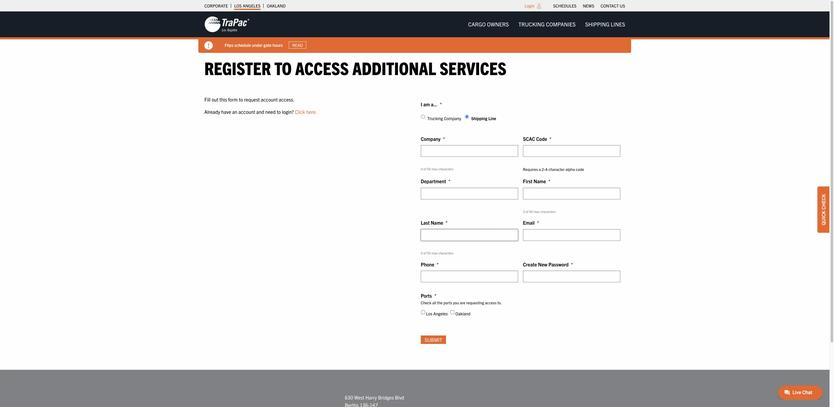 Task type: locate. For each thing, give the bounding box(es) containing it.
name for first name
[[534, 178, 546, 184]]

* right password
[[571, 262, 573, 268]]

0 up phone
[[421, 251, 423, 255]]

los angeles up los angeles image
[[234, 3, 261, 8]]

*
[[440, 101, 442, 107], [443, 136, 445, 142], [550, 136, 552, 142], [449, 178, 451, 184], [549, 178, 551, 184], [446, 220, 448, 226], [537, 220, 539, 226], [437, 262, 439, 268], [571, 262, 573, 268], [435, 293, 437, 299]]

of up phone
[[424, 251, 426, 255]]

0 up department
[[421, 167, 423, 171]]

None text field
[[421, 229, 518, 241], [421, 271, 518, 283], [421, 229, 518, 241], [421, 271, 518, 283]]

None text field
[[421, 145, 518, 157], [523, 145, 621, 157], [421, 188, 518, 200], [523, 188, 621, 200], [523, 229, 621, 241], [421, 145, 518, 157], [523, 145, 621, 157], [421, 188, 518, 200], [523, 188, 621, 200], [523, 229, 621, 241]]

1 vertical spatial oakland
[[456, 311, 471, 317]]

form
[[228, 96, 238, 102]]

the
[[437, 300, 443, 305]]

first
[[523, 178, 533, 184]]

read
[[293, 42, 303, 48]]

1 horizontal spatial angeles
[[434, 311, 448, 317]]

oakland
[[267, 3, 286, 8], [456, 311, 471, 317]]

i am a... *
[[421, 101, 442, 107]]

need
[[265, 109, 276, 115]]

2 vertical spatial 50
[[427, 251, 431, 255]]

max up email *
[[534, 210, 540, 214]]

trucking company
[[428, 116, 461, 121]]

to
[[275, 57, 292, 79], [239, 96, 243, 102], [277, 109, 281, 115]]

email *
[[523, 220, 539, 226]]

1 horizontal spatial check
[[821, 194, 827, 210]]

phone *
[[421, 262, 439, 268]]

2 vertical spatial of
[[424, 251, 426, 255]]

register
[[204, 57, 271, 79]]

0 vertical spatial trucking
[[519, 21, 545, 28]]

out
[[212, 96, 218, 102]]

companies
[[546, 21, 576, 28]]

0 of 50 max characters for last name
[[421, 251, 454, 255]]

i
[[421, 101, 422, 107]]

us
[[620, 3, 625, 8]]

read link
[[289, 41, 307, 49]]

0 for company
[[421, 167, 423, 171]]

shipping inside register to access additional services main content
[[471, 116, 488, 121]]

a
[[539, 167, 541, 172]]

oakland right the oakland checkbox
[[456, 311, 471, 317]]

* right a...
[[440, 101, 442, 107]]

this
[[220, 96, 227, 102]]

0 vertical spatial 50
[[427, 167, 431, 171]]

0 vertical spatial 0
[[421, 167, 423, 171]]

1 horizontal spatial oakland
[[456, 311, 471, 317]]

access
[[485, 300, 497, 305]]

new
[[538, 262, 548, 268]]

shipping lines
[[586, 21, 625, 28]]

trucking
[[519, 21, 545, 28], [428, 116, 443, 121]]

none submit inside register to access additional services main content
[[421, 336, 446, 344]]

max for company
[[432, 167, 438, 171]]

additional
[[353, 57, 436, 79]]

company
[[444, 116, 461, 121], [421, 136, 441, 142]]

last
[[421, 220, 430, 226]]

0 vertical spatial characters
[[438, 167, 454, 171]]

None password field
[[523, 271, 621, 283]]

angeles inside register to access additional services main content
[[434, 311, 448, 317]]

2-
[[542, 167, 546, 172]]

contact
[[601, 3, 619, 8]]

50 up department
[[427, 167, 431, 171]]

trucking down "login"
[[519, 21, 545, 28]]

max
[[432, 167, 438, 171], [534, 210, 540, 214], [432, 251, 438, 255]]

* right department
[[449, 178, 451, 184]]

ports
[[421, 293, 432, 299]]

angeles
[[243, 3, 261, 8], [434, 311, 448, 317]]

1 vertical spatial 0 of 50 max characters
[[523, 210, 556, 214]]

0 of 50 max characters up email *
[[523, 210, 556, 214]]

company left shipping line radio
[[444, 116, 461, 121]]

shipping down news link
[[586, 21, 610, 28]]

shipping
[[586, 21, 610, 28], [471, 116, 488, 121]]

cargo
[[468, 21, 486, 28]]

los right los angeles checkbox
[[426, 311, 433, 317]]

0 vertical spatial 0 of 50 max characters
[[421, 167, 454, 171]]

already
[[204, 109, 220, 115]]

0 of 50 max characters up the phone *
[[421, 251, 454, 255]]

1 vertical spatial company
[[421, 136, 441, 142]]

to right the need on the left top of page
[[277, 109, 281, 115]]

lines
[[611, 21, 625, 28]]

0 vertical spatial angeles
[[243, 3, 261, 8]]

0 vertical spatial max
[[432, 167, 438, 171]]

0 of 50 max characters up department *
[[421, 167, 454, 171]]

oakland right los angeles link
[[267, 3, 286, 8]]

news link
[[583, 2, 595, 10]]

4
[[546, 167, 548, 172]]

check inside ports * check all the ports you are requesting access to.
[[421, 300, 432, 305]]

0 vertical spatial name
[[534, 178, 546, 184]]

ports * check all the ports you are requesting access to.
[[421, 293, 502, 305]]

shipping inside menu bar
[[586, 21, 610, 28]]

1 horizontal spatial los angeles
[[426, 311, 448, 317]]

click here. link
[[295, 109, 317, 115]]

bridges
[[378, 395, 394, 401]]

menu bar containing schedules
[[550, 2, 629, 10]]

1 vertical spatial angeles
[[434, 311, 448, 317]]

contact us link
[[601, 2, 625, 10]]

50
[[427, 167, 431, 171], [529, 210, 533, 214], [427, 251, 431, 255]]

0 horizontal spatial los
[[234, 3, 242, 8]]

am
[[424, 101, 430, 107]]

1 vertical spatial characters
[[541, 210, 556, 214]]

1 vertical spatial trucking
[[428, 116, 443, 121]]

register to access additional services main content
[[198, 57, 632, 352]]

2 vertical spatial max
[[432, 251, 438, 255]]

0 vertical spatial check
[[821, 194, 827, 210]]

1 vertical spatial 50
[[529, 210, 533, 214]]

create new password *
[[523, 262, 573, 268]]

of up department
[[424, 167, 426, 171]]

account
[[261, 96, 278, 102], [239, 109, 255, 115]]

cargo owners
[[468, 21, 509, 28]]

0 vertical spatial shipping
[[586, 21, 610, 28]]

0 horizontal spatial shipping
[[471, 116, 488, 121]]

* down requires a 2-4 character alpha code
[[549, 178, 551, 184]]

2 vertical spatial characters
[[438, 251, 454, 255]]

check
[[821, 194, 827, 210], [421, 300, 432, 305]]

1 vertical spatial check
[[421, 300, 432, 305]]

50 up the phone *
[[427, 251, 431, 255]]

1 vertical spatial los
[[426, 311, 433, 317]]

gate
[[264, 42, 272, 48]]

shipping right shipping line radio
[[471, 116, 488, 121]]

1 horizontal spatial trucking
[[519, 21, 545, 28]]

of
[[424, 167, 426, 171], [526, 210, 529, 214], [424, 251, 426, 255]]

under
[[252, 42, 263, 48]]

0 horizontal spatial los angeles
[[234, 3, 261, 8]]

max for first
[[534, 210, 540, 214]]

* right code
[[550, 136, 552, 142]]

trucking inside register to access additional services main content
[[428, 116, 443, 121]]

1 vertical spatial shipping
[[471, 116, 488, 121]]

trucking companies link
[[514, 18, 581, 30]]

schedules link
[[553, 2, 577, 10]]

angeles down the
[[434, 311, 448, 317]]

trucking for trucking company
[[428, 116, 443, 121]]

1 vertical spatial menu bar
[[464, 18, 630, 30]]

scac code *
[[523, 136, 552, 142]]

0 of 50 max characters
[[421, 167, 454, 171], [523, 210, 556, 214], [421, 251, 454, 255]]

los angeles down all
[[426, 311, 448, 317]]

access.
[[279, 96, 295, 102]]

quick
[[821, 211, 827, 225]]

50 up email *
[[529, 210, 533, 214]]

0 horizontal spatial check
[[421, 300, 432, 305]]

account up the need on the left top of page
[[261, 96, 278, 102]]

click
[[295, 109, 305, 115]]

check up quick
[[821, 194, 827, 210]]

los angeles
[[234, 3, 261, 8], [426, 311, 448, 317]]

1 vertical spatial max
[[534, 210, 540, 214]]

0 vertical spatial los
[[234, 3, 242, 8]]

max up department
[[432, 167, 438, 171]]

1 horizontal spatial shipping
[[586, 21, 610, 28]]

max up the phone *
[[432, 251, 438, 255]]

1 vertical spatial los angeles
[[426, 311, 448, 317]]

0 vertical spatial oakland
[[267, 3, 286, 8]]

* up all
[[435, 293, 437, 299]]

shipping for shipping lines
[[586, 21, 610, 28]]

have
[[221, 109, 231, 115]]

to right 'form'
[[239, 96, 243, 102]]

name right last
[[431, 220, 443, 226]]

name
[[534, 178, 546, 184], [431, 220, 443, 226]]

check down ports
[[421, 300, 432, 305]]

fill
[[204, 96, 211, 102]]

2 vertical spatial 0 of 50 max characters
[[421, 251, 454, 255]]

phone
[[421, 262, 434, 268]]

1 vertical spatial 0
[[523, 210, 525, 214]]

0 horizontal spatial trucking
[[428, 116, 443, 121]]

2 vertical spatial 0
[[421, 251, 423, 255]]

0 vertical spatial company
[[444, 116, 461, 121]]

banner
[[0, 11, 834, 53]]

corporate link
[[204, 2, 228, 10]]

0 vertical spatial of
[[424, 167, 426, 171]]

0 vertical spatial account
[[261, 96, 278, 102]]

0 horizontal spatial name
[[431, 220, 443, 226]]

and
[[256, 109, 264, 115]]

first name *
[[523, 178, 551, 184]]

630 west harry bridges blvd
[[345, 395, 404, 401]]

0 vertical spatial menu bar
[[550, 2, 629, 10]]

last name *
[[421, 220, 448, 226]]

1 vertical spatial to
[[239, 96, 243, 102]]

oakland link
[[267, 2, 286, 10]]

1 vertical spatial name
[[431, 220, 443, 226]]

1 horizontal spatial los
[[426, 311, 433, 317]]

name down the a
[[534, 178, 546, 184]]

oakland inside register to access additional services main content
[[456, 311, 471, 317]]

1 vertical spatial of
[[526, 210, 529, 214]]

0 up "email"
[[523, 210, 525, 214]]

to down hours
[[275, 57, 292, 79]]

company down trucking company option
[[421, 136, 441, 142]]

menu bar
[[550, 2, 629, 10], [464, 18, 630, 30]]

trucking inside menu bar
[[519, 21, 545, 28]]

1 vertical spatial account
[[239, 109, 255, 115]]

character
[[549, 167, 565, 172]]

requires a 2-4 character alpha code
[[523, 167, 584, 172]]

an
[[232, 109, 237, 115]]

* right "email"
[[537, 220, 539, 226]]

trucking right trucking company option
[[428, 116, 443, 121]]

fill out this form to request account access.
[[204, 96, 295, 102]]

of up "email"
[[526, 210, 529, 214]]

you
[[453, 300, 459, 305]]

angeles left the oakland 'link'
[[243, 3, 261, 8]]

None submit
[[421, 336, 446, 344]]

password
[[549, 262, 569, 268]]

characters for first name *
[[541, 210, 556, 214]]

los up los angeles image
[[234, 3, 242, 8]]

* down trucking company
[[443, 136, 445, 142]]

0 horizontal spatial angeles
[[243, 3, 261, 8]]

characters
[[438, 167, 454, 171], [541, 210, 556, 214], [438, 251, 454, 255]]

quick check
[[821, 194, 827, 225]]

0 vertical spatial los angeles
[[234, 3, 261, 8]]

1 horizontal spatial name
[[534, 178, 546, 184]]

Trucking Company radio
[[421, 115, 425, 119]]

account right an
[[239, 109, 255, 115]]

0 horizontal spatial company
[[421, 136, 441, 142]]



Task type: vqa. For each thing, say whether or not it's contained in the screenshot.
07:00 - 17:00
no



Task type: describe. For each thing, give the bounding box(es) containing it.
alpha
[[566, 167, 575, 172]]

menu bar containing cargo owners
[[464, 18, 630, 30]]

schedule
[[235, 42, 251, 48]]

50 for company
[[427, 167, 431, 171]]

schedules
[[553, 3, 577, 8]]

harry
[[366, 395, 377, 401]]

code
[[576, 167, 584, 172]]

shipping for shipping line
[[471, 116, 488, 121]]

characters for last name *
[[438, 251, 454, 255]]

to.
[[498, 300, 502, 305]]

light image
[[537, 4, 541, 8]]

quick check link
[[818, 187, 830, 233]]

* inside ports * check all the ports you are requesting access to.
[[435, 293, 437, 299]]

department
[[421, 178, 446, 184]]

a...
[[431, 101, 438, 107]]

access
[[295, 57, 349, 79]]

los inside register to access additional services main content
[[426, 311, 433, 317]]

shipping lines link
[[581, 18, 630, 30]]

* right phone
[[437, 262, 439, 268]]

corporate
[[204, 3, 228, 8]]

news
[[583, 3, 595, 8]]

email
[[523, 220, 535, 226]]

630
[[345, 395, 353, 401]]

check inside quick check link
[[821, 194, 827, 210]]

max for last
[[432, 251, 438, 255]]

* right last
[[446, 220, 448, 226]]

flips schedule under gate hours
[[225, 42, 283, 48]]

requires
[[523, 167, 538, 172]]

none password field inside register to access additional services main content
[[523, 271, 621, 283]]

of for company
[[424, 167, 426, 171]]

1 horizontal spatial account
[[261, 96, 278, 102]]

line
[[489, 116, 496, 121]]

trucking for trucking companies
[[519, 21, 545, 28]]

los inside los angeles link
[[234, 3, 242, 8]]

login link
[[525, 3, 535, 8]]

los angeles image
[[204, 16, 250, 33]]

scac
[[523, 136, 535, 142]]

of for first
[[526, 210, 529, 214]]

solid image
[[204, 41, 213, 50]]

login?
[[282, 109, 294, 115]]

0 horizontal spatial account
[[239, 109, 255, 115]]

characters for company *
[[438, 167, 454, 171]]

flips
[[225, 42, 234, 48]]

ports
[[444, 300, 452, 305]]

0 for first name
[[523, 210, 525, 214]]

Oakland checkbox
[[451, 311, 455, 314]]

Shipping Line radio
[[465, 115, 469, 119]]

50 for last
[[427, 251, 431, 255]]

company *
[[421, 136, 445, 142]]

banner containing cargo owners
[[0, 11, 834, 53]]

blvd
[[395, 395, 404, 401]]

trucking companies
[[519, 21, 576, 28]]

0 vertical spatial to
[[275, 57, 292, 79]]

code
[[537, 136, 547, 142]]

0 of 50 max characters for first name
[[523, 210, 556, 214]]

shipping line
[[471, 116, 496, 121]]

2 vertical spatial to
[[277, 109, 281, 115]]

cargo owners link
[[464, 18, 514, 30]]

1 horizontal spatial company
[[444, 116, 461, 121]]

name for last name
[[431, 220, 443, 226]]

already have an account and need to login? click here.
[[204, 109, 317, 115]]

login
[[525, 3, 535, 8]]

all
[[433, 300, 436, 305]]

here.
[[306, 109, 317, 115]]

of for last
[[424, 251, 426, 255]]

0 for last name
[[421, 251, 423, 255]]

owners
[[487, 21, 509, 28]]

are
[[460, 300, 466, 305]]

0 horizontal spatial oakland
[[267, 3, 286, 8]]

register to access additional services
[[204, 57, 507, 79]]

los angeles inside register to access additional services main content
[[426, 311, 448, 317]]

630 west harry bridges blvd footer
[[0, 370, 830, 407]]

contact us
[[601, 3, 625, 8]]

department *
[[421, 178, 451, 184]]

Los Angeles checkbox
[[421, 311, 425, 314]]

request
[[244, 96, 260, 102]]

west
[[354, 395, 364, 401]]

50 for first
[[529, 210, 533, 214]]

requesting
[[466, 300, 484, 305]]

0 of 50 max characters for company
[[421, 167, 454, 171]]

services
[[440, 57, 507, 79]]

hours
[[273, 42, 283, 48]]

create
[[523, 262, 537, 268]]



